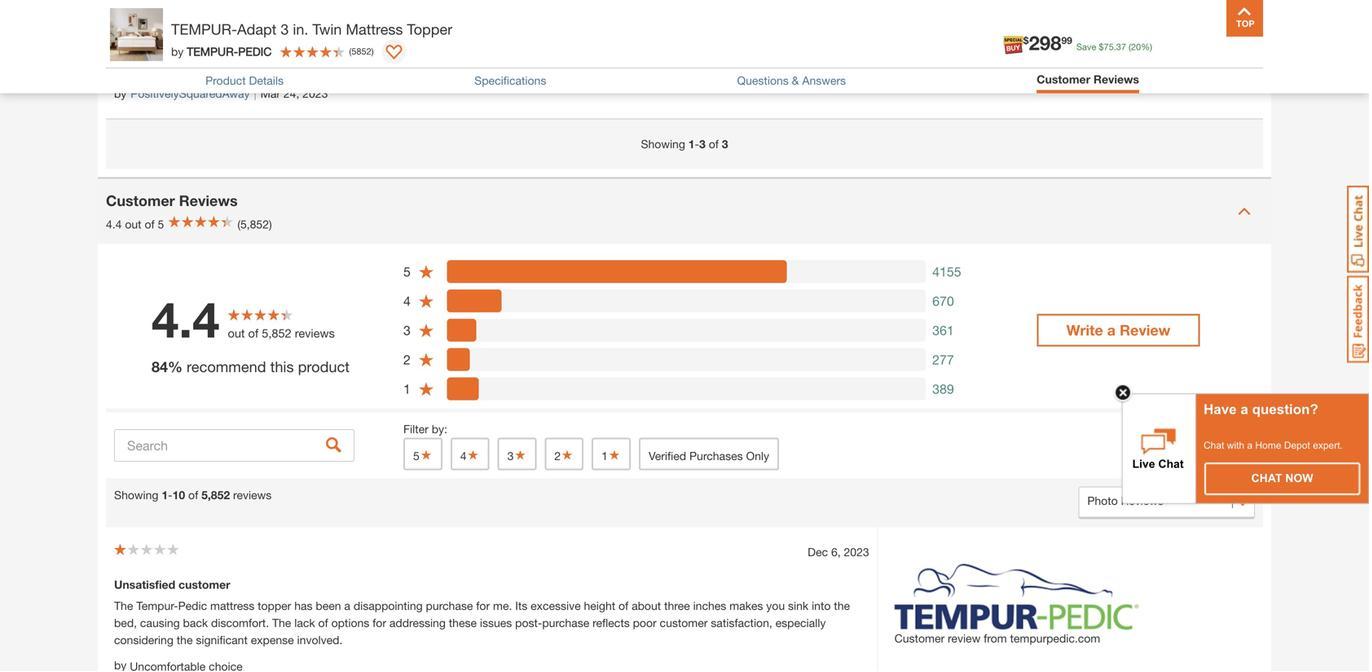 Task type: locate. For each thing, give the bounding box(es) containing it.
Search text field
[[114, 430, 355, 462]]

by:
[[432, 423, 447, 436]]

star symbol image
[[420, 450, 433, 461], [514, 450, 527, 461]]

customer review from tempurpedic.com
[[895, 632, 1101, 646]]

questions & answers button
[[737, 74, 846, 87], [737, 74, 846, 87]]

( right 37 at the top
[[1129, 42, 1131, 52]]

2 star icon image from the top
[[418, 293, 434, 309]]

0 vertical spatial customer
[[1037, 73, 1091, 86]]

- for 3
[[695, 138, 699, 151]]

0 vertical spatial purchase
[[426, 600, 473, 613]]

(
[[1129, 42, 1131, 52], [349, 46, 352, 57]]

What can we help you find today? search field
[[421, 22, 869, 56]]

07430 button
[[335, 31, 391, 47]]

3 star symbol image from the left
[[608, 450, 621, 461]]

1 horizontal spatial 2
[[555, 450, 561, 463]]

has
[[294, 600, 313, 613]]

these
[[449, 617, 477, 630]]

4.4 for 4.4 out of 5
[[106, 218, 122, 231]]

0 horizontal spatial -
[[168, 489, 172, 502]]

customer up pedic
[[179, 579, 230, 592]]

0 vertical spatial showing
[[641, 138, 685, 151]]

this right '&' in the top of the page
[[817, 57, 840, 75]]

1 vertical spatial 5
[[403, 264, 411, 280]]

2 star symbol image from the left
[[514, 450, 527, 461]]

1 vertical spatial customer reviews
[[106, 192, 238, 210]]

unsatisfied customer the tempur-pedic mattress topper has been a disappointing purchase for me. its excessive height of about three inches makes you sink into the bed, causing back discomfort. the lack of options for addressing these issues post-purchase reflects poor customer satisfaction, especially considering the significant expense involved.
[[114, 579, 850, 647]]

star symbol image
[[467, 450, 480, 461], [561, 450, 574, 461], [608, 450, 621, 461]]

0 vertical spatial the
[[114, 600, 133, 613]]

customer left review
[[895, 632, 945, 646]]

chat
[[1204, 440, 1225, 451]]

( left )
[[349, 46, 352, 57]]

1 horizontal spatial reviews
[[1094, 73, 1139, 86]]

1 star icon image from the top
[[418, 264, 434, 280]]

99
[[1062, 35, 1073, 46]]

by left hornedfrog
[[114, 6, 127, 20]]

adapt
[[237, 20, 277, 38]]

by down the q:
[[114, 87, 127, 100]]

2023 right 6,
[[844, 546, 869, 559]]

caret image
[[1238, 205, 1251, 218]]

0 horizontal spatial 4
[[403, 294, 411, 309]]

twin
[[312, 20, 342, 38]]

rating
[[758, 57, 796, 75]]

the
[[149, 57, 170, 75], [388, 57, 408, 75], [682, 57, 703, 75], [834, 600, 850, 613], [177, 634, 193, 647]]

1 horizontal spatial the
[[272, 617, 291, 630]]

for down "disappointing" on the bottom left of page
[[373, 617, 386, 630]]

298
[[1029, 31, 1062, 54]]

0 horizontal spatial reviews
[[233, 489, 272, 502]]

1 star symbol image from the left
[[420, 450, 433, 461]]

0 vertical spatial customer
[[179, 579, 230, 592]]

star symbol image left 1 button
[[561, 450, 574, 461]]

this down out of 5,852 reviews
[[270, 358, 294, 376]]

1 vertical spatial 2
[[555, 450, 561, 463]]

us
[[278, 57, 298, 75]]

star symbol image for 1
[[608, 450, 621, 461]]

showing left 10
[[114, 489, 158, 502]]

purchase up 'these'
[[426, 600, 473, 613]]

star symbol image for 2
[[561, 450, 574, 461]]

1 vertical spatial by
[[171, 45, 184, 58]]

purchase
[[426, 600, 473, 613], [542, 617, 589, 630]]

2 horizontal spatial 5
[[413, 450, 420, 463]]

0 horizontal spatial customer reviews
[[106, 192, 238, 210]]

makes
[[730, 600, 763, 613]]

reviews up product
[[295, 326, 335, 340]]

1 vertical spatial showing
[[114, 489, 158, 502]]

a right with
[[1247, 440, 1253, 451]]

1 vertical spatial 4
[[460, 450, 467, 463]]

5852
[[352, 46, 371, 57]]

reviews up (5,852)
[[179, 192, 238, 210]]

10
[[172, 489, 185, 502]]

star symbol image right 2 button
[[608, 450, 621, 461]]

3 inside button
[[507, 450, 514, 463]]

1 horizontal spatial 4.4
[[152, 290, 220, 348]]

1 vertical spatial this
[[270, 358, 294, 376]]

84
[[152, 358, 168, 376]]

by hornedfrog
[[114, 6, 189, 20]]

0 horizontal spatial 2
[[403, 352, 411, 368]]

hornedfrog button
[[131, 5, 189, 22]]

1 horizontal spatial this
[[817, 57, 840, 75]]

3
[[281, 20, 289, 38], [699, 138, 706, 151], [722, 138, 728, 151], [403, 323, 411, 338], [507, 450, 514, 463]]

tempur- up the by tempur-pedic at the top left
[[171, 20, 237, 38]]

0 vertical spatial this
[[817, 57, 840, 75]]

star icon image
[[418, 264, 434, 280], [418, 293, 434, 309], [418, 323, 434, 339], [418, 352, 434, 368], [418, 381, 434, 397]]

1 horizontal spatial star symbol image
[[514, 450, 527, 461]]

5 star icon image from the top
[[418, 381, 434, 397]]

the right the into
[[834, 600, 850, 613]]

star icon image for 4
[[418, 293, 434, 309]]

star symbol image down filter by:
[[420, 450, 433, 461]]

$ 298 99
[[1024, 31, 1073, 54]]

( 5852 )
[[349, 46, 374, 57]]

5,852 right 10
[[201, 489, 230, 502]]

1 horizontal spatial reviews
[[295, 326, 335, 340]]

its
[[515, 600, 528, 613]]

customer reviews down diy
[[1037, 73, 1139, 86]]

0 vertical spatial 5
[[158, 218, 164, 231]]

unsatisfied
[[114, 579, 175, 592]]

product details button
[[205, 74, 284, 87], [205, 74, 284, 87]]

2023 right 24,
[[303, 87, 328, 100]]

1 vertical spatial tempur-
[[187, 45, 238, 58]]

1 vertical spatial out
[[228, 326, 245, 340]]

$ left .
[[1099, 42, 1104, 52]]

discomfort.
[[211, 617, 269, 630]]

0 vertical spatial 2
[[403, 352, 411, 368]]

0 vertical spatial customer reviews
[[1037, 73, 1139, 86]]

0 horizontal spatial 4.4
[[106, 218, 122, 231]]

1 vertical spatial 5,852
[[201, 489, 230, 502]]

star symbol image inside 1 button
[[608, 450, 621, 461]]

out
[[125, 218, 141, 231], [228, 326, 245, 340]]

5,852
[[262, 326, 292, 340], [201, 489, 230, 502]]

review
[[1120, 322, 1171, 339]]

1 horizontal spatial 4
[[460, 450, 467, 463]]

customer up 4.4 out of 5
[[106, 192, 175, 210]]

the right is on the top left of the page
[[682, 57, 703, 75]]

satisfaction,
[[711, 617, 773, 630]]

2 star symbol image from the left
[[561, 450, 574, 461]]

1 horizontal spatial showing
[[641, 138, 685, 151]]

4 star icon image from the top
[[418, 352, 434, 368]]

inches
[[693, 600, 726, 613]]

0 vertical spatial out
[[125, 218, 141, 231]]

a right write
[[1107, 322, 1116, 339]]

purchases
[[690, 450, 743, 463]]

0 horizontal spatial star symbol image
[[420, 450, 433, 461]]

0 horizontal spatial showing
[[114, 489, 158, 502]]

a inside button
[[1107, 322, 1116, 339]]

filter by:
[[403, 423, 447, 436]]

display image
[[386, 45, 402, 61]]

37
[[1116, 42, 1126, 52]]

0 horizontal spatial star symbol image
[[467, 450, 480, 461]]

1 star symbol image from the left
[[467, 450, 480, 461]]

1 inside button
[[602, 450, 608, 463]]

only
[[746, 450, 769, 463]]

0 vertical spatial 5,852
[[262, 326, 292, 340]]

2 horizontal spatial star symbol image
[[608, 450, 621, 461]]

a
[[1107, 322, 1116, 339], [1241, 402, 1249, 417], [1247, 440, 1253, 451], [344, 600, 350, 613]]

star symbol image inside 3 button
[[514, 450, 527, 461]]

1 horizontal spatial customer reviews
[[1037, 73, 1139, 86]]

2 right 3 button
[[555, 450, 561, 463]]

showing
[[641, 138, 685, 151], [114, 489, 158, 502]]

this inside the questions element
[[817, 57, 840, 75]]

1 vertical spatial 4.4
[[152, 290, 220, 348]]

star symbol image inside 2 button
[[561, 450, 574, 461]]

star symbol image left 3 button
[[467, 450, 480, 461]]

0 horizontal spatial 5
[[158, 218, 164, 231]]

depot
[[1284, 440, 1310, 451]]

poor
[[633, 617, 657, 630]]

0 horizontal spatial the
[[114, 600, 133, 613]]

1 horizontal spatial purchase
[[542, 617, 589, 630]]

certipur-
[[211, 57, 278, 75]]

customer down three
[[660, 617, 708, 630]]

0 vertical spatial tempur-
[[171, 20, 237, 38]]

1
[[689, 138, 695, 151], [403, 382, 411, 397], [602, 450, 608, 463], [162, 489, 168, 502]]

1 horizontal spatial 5,852
[[262, 326, 292, 340]]

0 horizontal spatial customer
[[179, 579, 230, 592]]

star icon image for 3
[[418, 323, 434, 339]]

1 horizontal spatial customer
[[660, 617, 708, 630]]

the
[[114, 600, 133, 613], [272, 617, 291, 630]]

mahwah
[[202, 31, 252, 47]]

mattress
[[346, 20, 403, 38]]

reviews down search text box
[[233, 489, 272, 502]]

the down topper
[[272, 617, 291, 630]]

2 vertical spatial by
[[114, 87, 127, 100]]

0 vertical spatial -
[[695, 138, 699, 151]]

customer
[[1037, 73, 1091, 86], [106, 192, 175, 210], [895, 632, 945, 646]]

2 up "filter"
[[403, 352, 411, 368]]

)
[[371, 46, 374, 57]]

2 horizontal spatial customer
[[1037, 73, 1091, 86]]

click to redirect to view my cart page image
[[1221, 20, 1241, 39]]

0 horizontal spatial reviews
[[179, 192, 238, 210]]

verified purchases only button
[[639, 438, 779, 471]]

0 vertical spatial 4.4
[[106, 218, 122, 231]]

customer down 99
[[1037, 73, 1091, 86]]

$ left 99
[[1024, 35, 1029, 46]]

product
[[205, 74, 246, 87]]

1 vertical spatial reviews
[[233, 489, 272, 502]]

1 horizontal spatial star symbol image
[[561, 450, 574, 461]]

by for by positivelysquaredaway | mar 24, 2023
[[114, 87, 127, 100]]

bed,
[[114, 617, 137, 630]]

1 horizontal spatial for
[[476, 600, 490, 613]]

showing down is on the top left of the page
[[641, 138, 685, 151]]

of
[[800, 57, 812, 75], [709, 138, 719, 151], [145, 218, 155, 231], [248, 326, 259, 340], [188, 489, 198, 502], [619, 600, 629, 613], [318, 617, 328, 630]]

reviews
[[1094, 73, 1139, 86], [179, 192, 238, 210]]

cover
[[412, 57, 449, 75]]

by tempur-pedic
[[171, 45, 272, 58]]

0 horizontal spatial customer
[[106, 192, 175, 210]]

0 vertical spatial 2023
[[303, 87, 328, 100]]

|
[[254, 87, 256, 100]]

star symbol image inside the 5 button
[[420, 450, 433, 461]]

a up options
[[344, 600, 350, 613]]

pedic
[[178, 600, 207, 613]]

1 horizontal spatial -
[[695, 138, 699, 151]]

expense
[[251, 634, 294, 647]]

5
[[158, 218, 164, 231], [403, 264, 411, 280], [413, 450, 420, 463]]

-
[[695, 138, 699, 151], [168, 489, 172, 502]]

0 vertical spatial reviews
[[1094, 73, 1139, 86]]

for left me.
[[476, 600, 490, 613]]

5,852 up "84 % recommend this product"
[[262, 326, 292, 340]]

0 horizontal spatial 2023
[[303, 87, 328, 100]]

significant
[[196, 634, 248, 647]]

0 horizontal spatial $
[[1024, 35, 1029, 46]]

0 vertical spatial by
[[114, 6, 127, 20]]

question?
[[1252, 402, 1319, 417]]

of inside the questions element
[[800, 57, 812, 75]]

in.
[[293, 20, 308, 38]]

tempur- up product
[[187, 45, 238, 58]]

1 vertical spatial -
[[168, 489, 172, 502]]

customer reviews up 4.4 out of 5
[[106, 192, 238, 210]]

3 star icon image from the top
[[418, 323, 434, 339]]

feedback link image
[[1347, 276, 1369, 364]]

1 vertical spatial the
[[272, 617, 291, 630]]

1 horizontal spatial customer
[[895, 632, 945, 646]]

purchase down excessive
[[542, 617, 589, 630]]

24,
[[284, 87, 299, 100]]

what
[[632, 57, 664, 75]]

a inside the unsatisfied customer the tempur-pedic mattress topper has been a disappointing purchase for me. its excessive height of about three inches makes you sink into the bed, causing back discomfort. the lack of options for addressing these issues post-purchase reflects poor customer satisfaction, especially considering the significant expense involved.
[[344, 600, 350, 613]]

1 vertical spatial 2023
[[844, 546, 869, 559]]

4.4 for 4.4
[[152, 290, 220, 348]]

by positivelysquaredaway | mar 24, 2023
[[114, 87, 328, 100]]

the up bed,
[[114, 600, 133, 613]]

star symbol image inside 4 button
[[467, 450, 480, 461]]

reviews down .
[[1094, 73, 1139, 86]]

by right is
[[171, 45, 184, 58]]

1 horizontal spatial (
[[1129, 42, 1131, 52]]

2 vertical spatial 5
[[413, 450, 420, 463]]

0 horizontal spatial 5,852
[[201, 489, 230, 502]]

customer reviews
[[1037, 73, 1139, 86], [106, 192, 238, 210]]

0 horizontal spatial for
[[373, 617, 386, 630]]

4.4
[[106, 218, 122, 231], [152, 290, 220, 348]]

4.4 out of 5
[[106, 218, 164, 231]]

2
[[403, 352, 411, 368], [555, 450, 561, 463]]

q: is the foam certipur-us certified and the cover oeko-tex certified? also, what is the density rating of this topper?
[[114, 57, 895, 75]]

the right and
[[388, 57, 408, 75]]

star symbol image left 2 button
[[514, 450, 527, 461]]



Task type: describe. For each thing, give the bounding box(es) containing it.
tempur-adapt 3 in. twin mattress topper
[[171, 20, 452, 38]]

chat
[[1252, 472, 1282, 485]]

0 vertical spatial reviews
[[295, 326, 335, 340]]

dec 6, 2023
[[808, 546, 869, 559]]

with
[[1227, 440, 1245, 451]]

height
[[584, 600, 616, 613]]

0 horizontal spatial this
[[270, 358, 294, 376]]

0 horizontal spatial out
[[125, 218, 141, 231]]

0 vertical spatial for
[[476, 600, 490, 613]]

1 horizontal spatial 5
[[403, 264, 411, 280]]

a right have on the bottom
[[1241, 402, 1249, 417]]

star symbol image for 4
[[467, 450, 480, 461]]

star icon image for 5
[[418, 264, 434, 280]]

logo image
[[895, 565, 1139, 631]]

questions & answers
[[737, 74, 846, 87]]

2 button
[[545, 438, 584, 471]]

q:
[[114, 57, 130, 75]]

recommend
[[187, 358, 266, 376]]

certified?
[[530, 57, 591, 75]]

chat now link
[[1206, 464, 1360, 495]]

by for by hornedfrog
[[114, 6, 127, 20]]

&
[[792, 74, 799, 87]]

about
[[632, 600, 661, 613]]

answers
[[802, 74, 846, 87]]

causing
[[140, 617, 180, 630]]

post-
[[515, 617, 542, 630]]

certified
[[302, 57, 355, 75]]

07430
[[355, 31, 391, 47]]

showing for showing 1 - 10 of 5,852 reviews
[[114, 489, 158, 502]]

showing for showing 1 - 3 of 3
[[641, 138, 685, 151]]

3 button
[[498, 438, 537, 471]]

also,
[[595, 57, 628, 75]]

5 inside button
[[413, 450, 420, 463]]

1 vertical spatial customer
[[106, 192, 175, 210]]

specifications
[[475, 74, 546, 87]]

lack
[[294, 617, 315, 630]]

top button
[[1227, 0, 1263, 37]]

showing 1 - 10 of 5,852 reviews
[[114, 489, 272, 502]]

services button
[[997, 20, 1049, 59]]

issues
[[480, 617, 512, 630]]

2023 inside the questions element
[[303, 87, 328, 100]]

0 vertical spatial 4
[[403, 294, 411, 309]]

star icon image for 2
[[418, 352, 434, 368]]

670
[[933, 294, 954, 309]]

20
[[1131, 42, 1141, 52]]

details
[[249, 74, 284, 87]]

4 inside button
[[460, 450, 467, 463]]

showing 1 - 3 of 3
[[641, 138, 728, 151]]

review
[[948, 632, 981, 646]]

product
[[298, 358, 350, 376]]

positivelysquaredaway button
[[131, 85, 250, 102]]

4 button
[[451, 438, 490, 471]]

services
[[998, 43, 1048, 58]]

options
[[331, 617, 369, 630]]

75
[[1104, 42, 1114, 52]]

0 horizontal spatial (
[[349, 46, 352, 57]]

questions element
[[106, 0, 1263, 120]]

0 horizontal spatial purchase
[[426, 600, 473, 613]]

verified purchases only
[[649, 450, 769, 463]]

live chat image
[[1347, 186, 1369, 273]]

oeko-
[[453, 57, 500, 75]]

star icon image for 1
[[418, 381, 434, 397]]

10pm
[[258, 31, 293, 47]]

topper?
[[844, 57, 895, 75]]

%)
[[1141, 42, 1153, 52]]

pedic
[[238, 45, 272, 58]]

been
[[316, 600, 341, 613]]

diy
[[1084, 43, 1105, 58]]

have a question?
[[1204, 402, 1319, 417]]

star symbol image for 3
[[514, 450, 527, 461]]

.
[[1114, 42, 1116, 52]]

$ inside $ 298 99
[[1024, 35, 1029, 46]]

disappointing
[[354, 600, 423, 613]]

topper
[[407, 20, 452, 38]]

%
[[168, 358, 183, 376]]

reflects
[[593, 617, 630, 630]]

back
[[183, 617, 208, 630]]

product image image
[[110, 8, 163, 61]]

the home depot logo image
[[111, 13, 163, 65]]

considering
[[114, 634, 174, 647]]

1 vertical spatial customer
[[660, 617, 708, 630]]

verified
[[649, 450, 686, 463]]

density
[[707, 57, 754, 75]]

excessive
[[531, 600, 581, 613]]

by for by tempur-pedic
[[171, 45, 184, 58]]

chat with a home depot expert.
[[1204, 440, 1343, 451]]

1 vertical spatial for
[[373, 617, 386, 630]]

1 vertical spatial reviews
[[179, 192, 238, 210]]

1 horizontal spatial 2023
[[844, 546, 869, 559]]

foam
[[174, 57, 207, 75]]

write
[[1067, 322, 1103, 339]]

tempurpedic.com
[[1010, 632, 1101, 646]]

especially
[[776, 617, 826, 630]]

write a review
[[1067, 322, 1171, 339]]

1 vertical spatial purchase
[[542, 617, 589, 630]]

have
[[1204, 402, 1237, 417]]

1 button
[[592, 438, 631, 471]]

addressing
[[390, 617, 446, 630]]

- for 10
[[168, 489, 172, 502]]

diy button
[[1069, 20, 1121, 59]]

the right is
[[149, 57, 170, 75]]

filter
[[403, 423, 429, 436]]

you
[[766, 600, 785, 613]]

1 horizontal spatial $
[[1099, 42, 1104, 52]]

star symbol image for 5
[[420, 450, 433, 461]]

involved.
[[297, 634, 343, 647]]

home
[[1256, 440, 1282, 451]]

questions
[[737, 74, 789, 87]]

hornedfrog
[[131, 6, 189, 20]]

2 inside button
[[555, 450, 561, 463]]

positivelysquaredaway
[[131, 87, 250, 100]]

1 horizontal spatial out
[[228, 326, 245, 340]]

2 vertical spatial customer
[[895, 632, 945, 646]]

mattress
[[210, 600, 254, 613]]

tex
[[500, 57, 526, 75]]

the down back
[[177, 634, 193, 647]]



Task type: vqa. For each thing, say whether or not it's contained in the screenshot.
Returns
no



